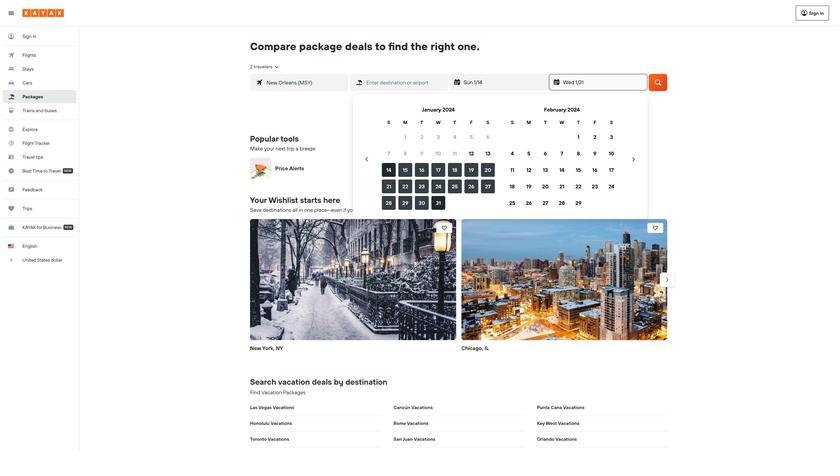 Task type: vqa. For each thing, say whether or not it's contained in the screenshot.
Hotel element
no



Task type: describe. For each thing, give the bounding box(es) containing it.
Start date field
[[463, 78, 548, 87]]

end date calendar input element
[[361, 102, 640, 212]]

your wishlist starts here carousel region
[[248, 217, 675, 364]]

new york, ny element
[[250, 219, 456, 341]]

forward image
[[664, 277, 671, 283]]

chicago, il element
[[462, 219, 668, 341]]

2 grid from the left
[[504, 102, 620, 212]]

1 grid from the left
[[381, 102, 496, 212]]

Origin input text field
[[263, 78, 348, 87]]



Task type: locate. For each thing, give the bounding box(es) containing it.
1 horizontal spatial grid
[[504, 102, 620, 212]]

grid
[[381, 102, 496, 212], [504, 102, 620, 212]]

Destination input text field
[[363, 78, 448, 87]]

0 horizontal spatial grid
[[381, 102, 496, 212]]

united states (english) image
[[8, 245, 14, 249]]

row
[[381, 119, 496, 126], [504, 119, 620, 126], [381, 129, 496, 145], [504, 129, 620, 145], [381, 145, 496, 162], [504, 145, 620, 162], [381, 162, 496, 178], [504, 162, 620, 178], [381, 178, 496, 195], [504, 178, 620, 195], [381, 195, 496, 212], [504, 195, 620, 212]]

navigation menu image
[[8, 10, 15, 16]]

End date field
[[563, 78, 648, 87]]



